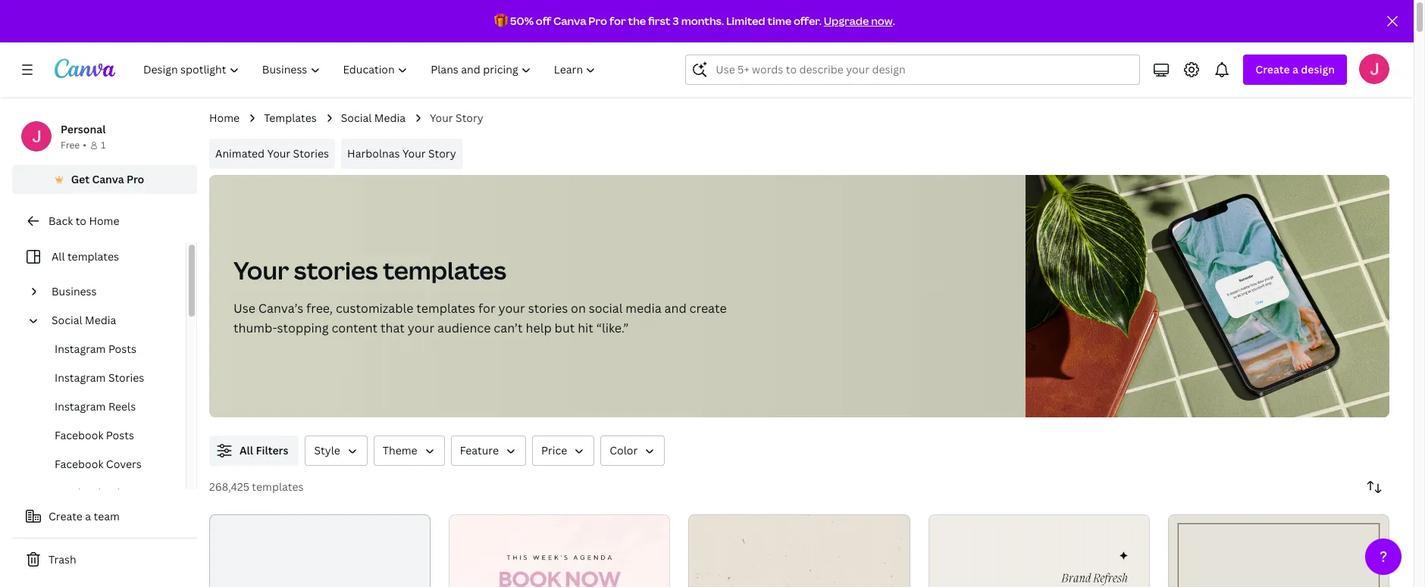 Task type: describe. For each thing, give the bounding box(es) containing it.
0 vertical spatial home
[[209, 111, 240, 125]]

pro inside button
[[127, 172, 144, 187]]

back
[[49, 214, 73, 228]]

for for templates
[[479, 300, 496, 317]]

limited
[[727, 14, 766, 28]]

all templates
[[52, 250, 119, 264]]

months.
[[682, 14, 724, 28]]

"like."
[[597, 320, 629, 337]]

feature button
[[451, 436, 526, 466]]

Sort by button
[[1360, 473, 1390, 503]]

off
[[536, 14, 552, 28]]

harbolnas your story
[[347, 146, 456, 161]]

create a design
[[1256, 62, 1336, 77]]

neutral beige simple minimalist plain text block instagram story image
[[689, 515, 911, 588]]

hit
[[578, 320, 594, 337]]

time
[[768, 14, 792, 28]]

brown minimalist today's reminder quote instagram story image
[[1169, 515, 1390, 588]]

but
[[555, 320, 575, 337]]

instagram for instagram reels
[[55, 400, 106, 414]]

create a design button
[[1244, 55, 1348, 85]]

audience
[[438, 320, 491, 337]]

instagram reels link
[[24, 393, 186, 422]]

use
[[234, 300, 256, 317]]

now
[[872, 14, 893, 28]]

your story
[[430, 111, 484, 125]]

get canva pro
[[71, 172, 144, 187]]

theme
[[383, 444, 418, 458]]

templates down filters
[[252, 480, 304, 495]]

beige minimalistic modern coming soon launch instagram story image
[[929, 515, 1150, 588]]

theme button
[[374, 436, 445, 466]]

instagram for instagram stories
[[55, 371, 106, 385]]

filters
[[256, 444, 289, 458]]

first
[[648, 14, 671, 28]]

facebook ads link
[[24, 479, 186, 508]]

268,425
[[209, 480, 249, 495]]

design
[[1302, 62, 1336, 77]]

your up harbolnas your story
[[430, 111, 453, 125]]

back to home
[[49, 214, 119, 228]]

price button
[[532, 436, 595, 466]]

.
[[893, 14, 896, 28]]

1 horizontal spatial stories
[[293, 146, 329, 161]]

business
[[52, 284, 97, 299]]

1 horizontal spatial your
[[499, 300, 525, 317]]

style button
[[305, 436, 368, 466]]

trash
[[49, 553, 76, 567]]

your down templates link
[[267, 146, 291, 161]]

offer.
[[794, 14, 822, 28]]

the
[[628, 14, 646, 28]]

instagram stories
[[55, 371, 144, 385]]

team
[[94, 510, 120, 524]]

to
[[76, 214, 86, 228]]

free
[[61, 139, 80, 152]]

home inside back to home link
[[89, 214, 119, 228]]

0 vertical spatial social media link
[[341, 110, 406, 127]]

1
[[101, 139, 106, 152]]

facebook for facebook covers
[[55, 457, 103, 472]]

media
[[626, 300, 662, 317]]

your up the 'use'
[[234, 254, 289, 287]]

instagram reels
[[55, 400, 136, 414]]

1 horizontal spatial social
[[341, 111, 372, 125]]

upgrade now button
[[824, 14, 893, 28]]

0 horizontal spatial social media
[[52, 313, 116, 328]]

instagram stories link
[[24, 364, 186, 393]]

harbolnas
[[347, 146, 400, 161]]

templates up use canva's free, customizable templates for your stories on social media and create thumb-stopping content that your audience can't help but hit "like."
[[383, 254, 507, 287]]

thumb-
[[234, 320, 277, 337]]

price
[[542, 444, 568, 458]]

facebook for facebook ads
[[55, 486, 103, 501]]

create a team button
[[12, 502, 197, 532]]

content
[[332, 320, 378, 337]]

0 horizontal spatial media
[[85, 313, 116, 328]]

your stories templates
[[234, 254, 507, 287]]

create for create a design
[[1256, 62, 1291, 77]]

reels
[[108, 400, 136, 414]]

help
[[526, 320, 552, 337]]

on
[[571, 300, 586, 317]]

free,
[[306, 300, 333, 317]]

1 horizontal spatial pro
[[589, 14, 608, 28]]

color
[[610, 444, 638, 458]]

pink minimalist book now availability nail salon instagram story image
[[449, 515, 671, 588]]

all templates link
[[21, 243, 177, 272]]

color button
[[601, 436, 665, 466]]

back to home link
[[12, 206, 197, 237]]

that
[[381, 320, 405, 337]]

animated your stories
[[215, 146, 329, 161]]

harbolnas your story link
[[341, 139, 462, 169]]

a for design
[[1293, 62, 1299, 77]]

home link
[[209, 110, 240, 127]]

get canva pro button
[[12, 165, 197, 194]]

and
[[665, 300, 687, 317]]

0 vertical spatial social media
[[341, 111, 406, 125]]

canva's
[[259, 300, 304, 317]]

all for all templates
[[52, 250, 65, 264]]

1 horizontal spatial canva
[[554, 14, 587, 28]]



Task type: locate. For each thing, give the bounding box(es) containing it.
for for pro
[[610, 14, 626, 28]]

1 vertical spatial social media
[[52, 313, 116, 328]]

ads
[[106, 486, 125, 501]]

create
[[690, 300, 727, 317]]

1 vertical spatial media
[[85, 313, 116, 328]]

0 horizontal spatial home
[[89, 214, 119, 228]]

stories
[[294, 254, 378, 287], [528, 300, 568, 317]]

use canva's free, customizable templates for your stories on social media and create thumb-stopping content that your audience can't help but hit "like."
[[234, 300, 727, 337]]

stories
[[293, 146, 329, 161], [108, 371, 144, 385]]

1 horizontal spatial social media
[[341, 111, 406, 125]]

posts
[[108, 342, 136, 356], [106, 429, 134, 443]]

your right that
[[408, 320, 435, 337]]

1 vertical spatial for
[[479, 300, 496, 317]]

0 vertical spatial your
[[499, 300, 525, 317]]

pro
[[589, 14, 608, 28], [127, 172, 144, 187]]

0 vertical spatial facebook
[[55, 429, 103, 443]]

0 horizontal spatial stories
[[294, 254, 378, 287]]

all inside 'button'
[[240, 444, 253, 458]]

facebook covers link
[[24, 451, 186, 479]]

instagram up facebook posts
[[55, 400, 106, 414]]

templates link
[[264, 110, 317, 127]]

0 vertical spatial pro
[[589, 14, 608, 28]]

1 horizontal spatial media
[[374, 111, 406, 125]]

story
[[456, 111, 484, 125], [429, 146, 456, 161]]

social
[[589, 300, 623, 317]]

for left the the
[[610, 14, 626, 28]]

business link
[[46, 278, 177, 306]]

home right 'to'
[[89, 214, 119, 228]]

0 vertical spatial story
[[456, 111, 484, 125]]

2 instagram from the top
[[55, 371, 106, 385]]

3
[[673, 14, 679, 28]]

1 horizontal spatial home
[[209, 111, 240, 125]]

facebook posts
[[55, 429, 134, 443]]

social media up harbolnas
[[341, 111, 406, 125]]

0 vertical spatial stories
[[293, 146, 329, 161]]

0 horizontal spatial create
[[49, 510, 83, 524]]

0 vertical spatial create
[[1256, 62, 1291, 77]]

instagram up 'instagram reels'
[[55, 371, 106, 385]]

canva right the off
[[554, 14, 587, 28]]

posts for instagram posts
[[108, 342, 136, 356]]

templates down back to home
[[67, 250, 119, 264]]

0 vertical spatial stories
[[294, 254, 378, 287]]

1 horizontal spatial for
[[610, 14, 626, 28]]

media up harbolnas your story
[[374, 111, 406, 125]]

0 vertical spatial a
[[1293, 62, 1299, 77]]

upgrade
[[824, 14, 869, 28]]

create for create a team
[[49, 510, 83, 524]]

0 horizontal spatial for
[[479, 300, 496, 317]]

for up can't
[[479, 300, 496, 317]]

0 vertical spatial social
[[341, 111, 372, 125]]

style
[[314, 444, 340, 458]]

a inside button
[[85, 510, 91, 524]]

a for team
[[85, 510, 91, 524]]

a inside dropdown button
[[1293, 62, 1299, 77]]

0 horizontal spatial social
[[52, 313, 82, 328]]

media up instagram posts
[[85, 313, 116, 328]]

facebook posts link
[[24, 422, 186, 451]]

home up animated
[[209, 111, 240, 125]]

posts for facebook posts
[[106, 429, 134, 443]]

facebook up facebook ads
[[55, 457, 103, 472]]

personal
[[61, 122, 106, 137]]

facebook down 'instagram reels'
[[55, 429, 103, 443]]

1 vertical spatial all
[[240, 444, 253, 458]]

feature
[[460, 444, 499, 458]]

1 vertical spatial home
[[89, 214, 119, 228]]

create left design
[[1256, 62, 1291, 77]]

create a team
[[49, 510, 120, 524]]

social up harbolnas
[[341, 111, 372, 125]]

a
[[1293, 62, 1299, 77], [85, 510, 91, 524]]

0 horizontal spatial a
[[85, 510, 91, 524]]

1 vertical spatial instagram
[[55, 371, 106, 385]]

trash link
[[12, 545, 197, 576]]

free •
[[61, 139, 86, 152]]

50%
[[510, 14, 534, 28]]

create inside create a design dropdown button
[[1256, 62, 1291, 77]]

social media link up harbolnas
[[341, 110, 406, 127]]

social media link
[[341, 110, 406, 127], [46, 306, 177, 335]]

your
[[499, 300, 525, 317], [408, 320, 435, 337]]

2 vertical spatial instagram
[[55, 400, 106, 414]]

3 facebook from the top
[[55, 486, 103, 501]]

facebook for facebook posts
[[55, 429, 103, 443]]

canva inside button
[[92, 172, 124, 187]]

top level navigation element
[[133, 55, 609, 85]]

all left filters
[[240, 444, 253, 458]]

media
[[374, 111, 406, 125], [85, 313, 116, 328]]

a left design
[[1293, 62, 1299, 77]]

instagram for instagram posts
[[55, 342, 106, 356]]

1 vertical spatial pro
[[127, 172, 144, 187]]

templates
[[67, 250, 119, 264], [383, 254, 507, 287], [417, 300, 476, 317], [252, 480, 304, 495]]

2 facebook from the top
[[55, 457, 103, 472]]

animated your stories link
[[209, 139, 335, 169]]

1 horizontal spatial social media link
[[341, 110, 406, 127]]

0 horizontal spatial all
[[52, 250, 65, 264]]

facebook up create a team
[[55, 486, 103, 501]]

pro left the the
[[589, 14, 608, 28]]

a left team
[[85, 510, 91, 524]]

stories up help
[[528, 300, 568, 317]]

0 horizontal spatial stories
[[108, 371, 144, 385]]

stories inside use canva's free, customizable templates for your stories on social media and create thumb-stopping content that your audience can't help but hit "like."
[[528, 300, 568, 317]]

0 vertical spatial instagram
[[55, 342, 106, 356]]

•
[[83, 139, 86, 152]]

0 horizontal spatial your
[[408, 320, 435, 337]]

pro up back to home link
[[127, 172, 144, 187]]

1 vertical spatial stories
[[108, 371, 144, 385]]

get
[[71, 172, 90, 187]]

posts down reels
[[106, 429, 134, 443]]

create inside create a team button
[[49, 510, 83, 524]]

1 vertical spatial a
[[85, 510, 91, 524]]

1 vertical spatial create
[[49, 510, 83, 524]]

1 vertical spatial posts
[[106, 429, 134, 443]]

can't
[[494, 320, 523, 337]]

all down back
[[52, 250, 65, 264]]

your right harbolnas
[[403, 146, 426, 161]]

stories down templates link
[[293, 146, 329, 161]]

home
[[209, 111, 240, 125], [89, 214, 119, 228]]

stories up reels
[[108, 371, 144, 385]]

all filters button
[[209, 436, 299, 466]]

🎁 50% off canva pro for the first 3 months. limited time offer. upgrade now .
[[495, 14, 896, 28]]

templates inside use canva's free, customizable templates for your stories on social media and create thumb-stopping content that your audience can't help but hit "like."
[[417, 300, 476, 317]]

instagram up instagram stories
[[55, 342, 106, 356]]

0 horizontal spatial pro
[[127, 172, 144, 187]]

0 vertical spatial for
[[610, 14, 626, 28]]

1 vertical spatial your
[[408, 320, 435, 337]]

1 horizontal spatial all
[[240, 444, 253, 458]]

stories up free,
[[294, 254, 378, 287]]

instagram posts link
[[24, 335, 186, 364]]

None search field
[[686, 55, 1141, 85]]

facebook ads
[[55, 486, 125, 501]]

posts up instagram stories link
[[108, 342, 136, 356]]

social down business
[[52, 313, 82, 328]]

instagram posts
[[55, 342, 136, 356]]

story inside harbolnas your story link
[[429, 146, 456, 161]]

create down facebook ads
[[49, 510, 83, 524]]

0 vertical spatial all
[[52, 250, 65, 264]]

1 vertical spatial social media link
[[46, 306, 177, 335]]

for inside use canva's free, customizable templates for your stories on social media and create thumb-stopping content that your audience can't help but hit "like."
[[479, 300, 496, 317]]

all
[[52, 250, 65, 264], [240, 444, 253, 458]]

animated
[[215, 146, 265, 161]]

Search search field
[[716, 55, 1131, 84]]

customizable
[[336, 300, 414, 317]]

facebook covers
[[55, 457, 142, 472]]

canva
[[554, 14, 587, 28], [92, 172, 124, 187]]

for
[[610, 14, 626, 28], [479, 300, 496, 317]]

social
[[341, 111, 372, 125], [52, 313, 82, 328]]

all filters
[[240, 444, 289, 458]]

1 horizontal spatial a
[[1293, 62, 1299, 77]]

1 horizontal spatial stories
[[528, 300, 568, 317]]

templates
[[264, 111, 317, 125]]

your up can't
[[499, 300, 525, 317]]

1 vertical spatial canva
[[92, 172, 124, 187]]

1 vertical spatial social
[[52, 313, 82, 328]]

0 vertical spatial canva
[[554, 14, 587, 28]]

1 horizontal spatial create
[[1256, 62, 1291, 77]]

2 vertical spatial facebook
[[55, 486, 103, 501]]

your
[[430, 111, 453, 125], [267, 146, 291, 161], [403, 146, 426, 161], [234, 254, 289, 287]]

social media
[[341, 111, 406, 125], [52, 313, 116, 328]]

all for all filters
[[240, 444, 253, 458]]

0 horizontal spatial social media link
[[46, 306, 177, 335]]

🎁
[[495, 14, 508, 28]]

1 facebook from the top
[[55, 429, 103, 443]]

268,425 templates
[[209, 480, 304, 495]]

0 horizontal spatial canva
[[92, 172, 124, 187]]

social media down business
[[52, 313, 116, 328]]

james peterson image
[[1360, 54, 1390, 84]]

1 instagram from the top
[[55, 342, 106, 356]]

1 vertical spatial story
[[429, 146, 456, 161]]

3 instagram from the top
[[55, 400, 106, 414]]

covers
[[106, 457, 142, 472]]

0 vertical spatial media
[[374, 111, 406, 125]]

social media link up instagram posts
[[46, 306, 177, 335]]

templates up audience
[[417, 300, 476, 317]]

stopping
[[277, 320, 329, 337]]

1 vertical spatial facebook
[[55, 457, 103, 472]]

0 vertical spatial posts
[[108, 342, 136, 356]]

1 vertical spatial stories
[[528, 300, 568, 317]]

canva right get
[[92, 172, 124, 187]]



Task type: vqa. For each thing, say whether or not it's contained in the screenshot.
Social Media Link
yes



